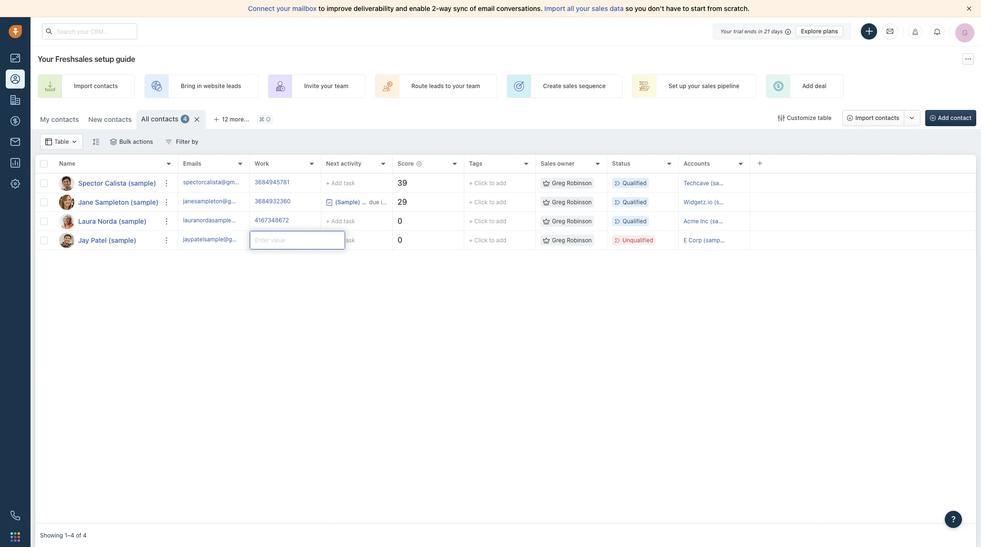 Task type: locate. For each thing, give the bounding box(es) containing it.
container_wx8msf4aqz5i3rn1 image
[[45, 139, 52, 145], [71, 139, 78, 145], [110, 139, 117, 145], [543, 180, 550, 187], [543, 218, 550, 225]]

1 vertical spatial + add task
[[326, 218, 355, 225]]

(sample) right calista
[[128, 179, 156, 187]]

1 vertical spatial j image
[[59, 233, 74, 248]]

1 vertical spatial your
[[38, 55, 54, 63]]

1 horizontal spatial leads
[[429, 83, 444, 90]]

2 vertical spatial qualified
[[623, 218, 647, 225]]

j image
[[59, 195, 74, 210], [59, 233, 74, 248]]

patel
[[91, 236, 107, 244]]

sync
[[453, 4, 468, 12]]

bring
[[181, 83, 195, 90]]

1 0 from the top
[[398, 217, 402, 226]]

import for import contacts button
[[856, 114, 874, 122]]

+ click to add for jaypatelsample@gmail.com + click to add
[[469, 237, 507, 244]]

1 task from the top
[[344, 180, 355, 187]]

1 greg robinson from the top
[[552, 180, 592, 187]]

owner
[[557, 160, 575, 168]]

(sample) for jane sampleton (sample)
[[131, 198, 159, 206]]

have
[[666, 4, 681, 12]]

deliverability
[[354, 4, 394, 12]]

grid containing 39
[[35, 154, 977, 525]]

1 j image from the top
[[59, 195, 74, 210]]

4 inside the all contacts 4
[[183, 116, 187, 123]]

task for spectorcalista@gmail.com 3684945781
[[344, 180, 355, 187]]

invite
[[304, 83, 319, 90]]

4 greg robinson from the top
[[552, 237, 592, 244]]

1 cell from the top
[[751, 174, 977, 193]]

inc
[[701, 218, 709, 225]]

e corp (sample) link
[[684, 237, 727, 244]]

1 vertical spatial task
[[344, 218, 355, 225]]

j image left jane
[[59, 195, 74, 210]]

leads right route
[[429, 83, 444, 90]]

sales right create
[[563, 83, 577, 90]]

calista
[[105, 179, 126, 187]]

2 0 from the top
[[398, 236, 402, 245]]

bulk
[[119, 138, 131, 145]]

add for techcave (sample)
[[331, 180, 342, 187]]

1 horizontal spatial your
[[721, 28, 732, 34]]

cell for techcave (sample)
[[751, 174, 977, 193]]

add
[[496, 180, 507, 187], [496, 199, 507, 206], [496, 218, 507, 225], [282, 236, 292, 243], [496, 237, 507, 244]]

corp
[[689, 237, 702, 244]]

press space to select this row. row containing laura norda (sample)
[[35, 212, 178, 231]]

2 row group from the left
[[178, 174, 977, 250]]

1 vertical spatial qualified
[[623, 199, 647, 206]]

2 cell from the top
[[751, 193, 977, 212]]

(sample) right inc
[[710, 218, 734, 225]]

add
[[802, 83, 813, 90], [938, 114, 949, 122], [331, 180, 342, 187], [331, 218, 342, 225], [331, 237, 342, 244]]

4 + click to add from the top
[[469, 237, 507, 244]]

name
[[59, 160, 75, 168]]

29
[[398, 198, 407, 207]]

3 qualified from the top
[[623, 218, 647, 225]]

sales left data
[[592, 4, 608, 12]]

0 horizontal spatial 4
[[83, 533, 87, 540]]

j image for jane sampleton (sample)
[[59, 195, 74, 210]]

spectorcalista@gmail.com
[[183, 179, 254, 186]]

robinson for e corp (sample)
[[567, 237, 592, 244]]

2-
[[432, 4, 439, 12]]

janesampleton@gmail.com 3684932360
[[183, 198, 291, 205]]

2 j image from the top
[[59, 233, 74, 248]]

4 right 1–4
[[83, 533, 87, 540]]

freshworks switcher image
[[10, 533, 20, 543]]

0 horizontal spatial team
[[335, 83, 349, 90]]

0 horizontal spatial leads
[[226, 83, 241, 90]]

spector calista (sample) link
[[78, 179, 156, 188]]

greg robinson for acme inc (sample)
[[552, 218, 592, 225]]

so
[[626, 4, 633, 12]]

4
[[183, 116, 187, 123], [83, 533, 87, 540]]

your for your trial ends in 21 days
[[721, 28, 732, 34]]

your right up
[[688, 83, 700, 90]]

0 vertical spatial import contacts
[[74, 83, 118, 90]]

container_wx8msf4aqz5i3rn1 image
[[778, 115, 785, 122], [166, 139, 172, 145], [326, 199, 333, 206], [543, 199, 550, 206], [543, 237, 550, 244]]

and
[[396, 4, 407, 12]]

1 + add task from the top
[[326, 180, 355, 187]]

2 robinson from the top
[[567, 199, 592, 206]]

bulk actions
[[119, 138, 153, 145]]

jane
[[78, 198, 93, 206]]

+ add task for spectorcalista@gmail.com 3684945781
[[326, 180, 355, 187]]

laura norda (sample) link
[[78, 217, 147, 226]]

1 horizontal spatial of
[[470, 4, 476, 12]]

0 vertical spatial 0
[[398, 217, 402, 226]]

laura norda (sample)
[[78, 217, 147, 225]]

1 qualified from the top
[[623, 180, 647, 187]]

your left the freshsales
[[38, 55, 54, 63]]

0 vertical spatial your
[[721, 28, 732, 34]]

(sample) up widgetz.io (sample)
[[711, 180, 735, 187]]

your left the trial
[[721, 28, 732, 34]]

1 horizontal spatial import
[[545, 4, 565, 12]]

add for acme inc (sample)
[[331, 218, 342, 225]]

row group
[[35, 174, 178, 250], [178, 174, 977, 250]]

add inside button
[[938, 114, 949, 122]]

12 more...
[[222, 116, 249, 123]]

(sample)
[[128, 179, 156, 187], [711, 180, 735, 187], [131, 198, 159, 206], [714, 199, 738, 206], [119, 217, 147, 225], [710, 218, 734, 225], [108, 236, 136, 244], [704, 237, 727, 244]]

import contacts
[[74, 83, 118, 90], [856, 114, 900, 122]]

of right 1–4
[[76, 533, 81, 540]]

(sample) for laura norda (sample)
[[119, 217, 147, 225]]

qualified
[[623, 180, 647, 187], [623, 199, 647, 206], [623, 218, 647, 225]]

2 + click to add from the top
[[469, 199, 507, 206]]

acme inc (sample) link
[[684, 218, 734, 225]]

2 qualified from the top
[[623, 199, 647, 206]]

table
[[818, 114, 832, 122]]

2 vertical spatial task
[[344, 237, 355, 244]]

greg
[[552, 180, 565, 187], [552, 199, 565, 206], [552, 218, 565, 225], [552, 237, 565, 244]]

enable
[[409, 4, 430, 12]]

phone image
[[10, 512, 20, 521]]

in left 21
[[758, 28, 763, 34]]

(sample) down jane sampleton (sample) link
[[119, 217, 147, 225]]

j image left jay
[[59, 233, 74, 248]]

greg robinson for widgetz.io (sample)
[[552, 199, 592, 206]]

data
[[610, 4, 624, 12]]

press space to select this row. row
[[35, 174, 178, 193], [178, 174, 977, 193], [35, 193, 178, 212], [178, 193, 977, 212], [35, 212, 178, 231], [178, 212, 977, 231], [35, 231, 178, 250], [178, 231, 977, 250]]

add for janesampleton@gmail.com 3684932360
[[496, 199, 507, 206]]

0 vertical spatial import
[[545, 4, 565, 12]]

0 vertical spatial + add task
[[326, 180, 355, 187]]

import left all
[[545, 4, 565, 12]]

+ click to add
[[469, 180, 507, 187], [469, 199, 507, 206], [469, 218, 507, 225], [469, 237, 507, 244]]

1 vertical spatial 0
[[398, 236, 402, 245]]

0 horizontal spatial sales
[[563, 83, 577, 90]]

all
[[567, 4, 574, 12]]

0 horizontal spatial your
[[38, 55, 54, 63]]

0 vertical spatial qualified
[[623, 180, 647, 187]]

1 team from the left
[[335, 83, 349, 90]]

+ click to add for spectorcalista@gmail.com 3684945781
[[469, 180, 507, 187]]

0 vertical spatial in
[[758, 28, 763, 34]]

2 + add task from the top
[[326, 218, 355, 225]]

deal
[[815, 83, 827, 90]]

+ add task inside press space to select this row. row
[[326, 180, 355, 187]]

jane sampleton (sample) link
[[78, 198, 159, 207]]

import inside button
[[856, 114, 874, 122]]

in right bring
[[197, 83, 202, 90]]

Enter value text field
[[250, 232, 345, 249]]

0 vertical spatial 4
[[183, 116, 187, 123]]

3 cell from the top
[[751, 212, 977, 231]]

your for your freshsales setup guide
[[38, 55, 54, 63]]

lauranordasample@gmail.com
[[183, 217, 264, 224]]

3 greg robinson from the top
[[552, 218, 592, 225]]

1 vertical spatial import contacts
[[856, 114, 900, 122]]

grid
[[35, 154, 977, 525]]

widgetz.io (sample)
[[684, 199, 738, 206]]

1 robinson from the top
[[567, 180, 592, 187]]

import
[[545, 4, 565, 12], [74, 83, 92, 90], [856, 114, 874, 122]]

12
[[222, 116, 228, 123]]

days
[[771, 28, 783, 34]]

2 vertical spatial import
[[856, 114, 874, 122]]

2 greg robinson from the top
[[552, 199, 592, 206]]

4 cell from the top
[[751, 231, 977, 250]]

acme
[[684, 218, 699, 225]]

set
[[669, 83, 678, 90]]

(sample) down laura norda (sample) link
[[108, 236, 136, 244]]

lauranordasample@gmail.com link
[[183, 216, 264, 227]]

close image
[[967, 6, 972, 11]]

my contacts button
[[35, 110, 84, 129], [40, 115, 79, 123]]

2 horizontal spatial import
[[856, 114, 874, 122]]

e corp (sample)
[[684, 237, 727, 244]]

(sample) right sampleton
[[131, 198, 159, 206]]

1 greg from the top
[[552, 180, 565, 187]]

import contacts inside button
[[856, 114, 900, 122]]

greg robinson for e corp (sample)
[[552, 237, 592, 244]]

qualified for 29
[[623, 199, 647, 206]]

e
[[684, 237, 687, 244]]

import contacts button
[[843, 110, 904, 126]]

create sales sequence link
[[507, 74, 623, 98]]

(sample) for e corp (sample)
[[704, 237, 727, 244]]

connect
[[248, 4, 275, 12]]

0 horizontal spatial of
[[76, 533, 81, 540]]

your freshsales setup guide
[[38, 55, 135, 63]]

3 + add task from the top
[[326, 237, 355, 244]]

sales left pipeline
[[702, 83, 716, 90]]

+ add task
[[326, 180, 355, 187], [326, 218, 355, 225], [326, 237, 355, 244]]

⌘ o
[[259, 116, 271, 123]]

4 up the filter by
[[183, 116, 187, 123]]

press space to select this row. row containing jane sampleton (sample)
[[35, 193, 178, 212]]

setup
[[94, 55, 114, 63]]

1 horizontal spatial import contacts
[[856, 114, 900, 122]]

1 + click to add from the top
[[469, 180, 507, 187]]

import all your sales data link
[[545, 4, 626, 12]]

0 vertical spatial j image
[[59, 195, 74, 210]]

1 horizontal spatial in
[[758, 28, 763, 34]]

4 greg from the top
[[552, 237, 565, 244]]

1 vertical spatial of
[[76, 533, 81, 540]]

3 greg from the top
[[552, 218, 565, 225]]

3 task from the top
[[344, 237, 355, 244]]

0 horizontal spatial import contacts
[[74, 83, 118, 90]]

2 team from the left
[[466, 83, 480, 90]]

invite your team
[[304, 83, 349, 90]]

1 vertical spatial import
[[74, 83, 92, 90]]

widgetz.io
[[684, 199, 713, 206]]

press space to select this row. row containing 39
[[178, 174, 977, 193]]

1 horizontal spatial 4
[[183, 116, 187, 123]]

widgetz.io (sample) link
[[684, 199, 738, 206]]

qualified for 0
[[623, 218, 647, 225]]

explore plans
[[801, 27, 838, 35]]

import contacts for import contacts link on the left
[[74, 83, 118, 90]]

mailbox
[[292, 4, 317, 12]]

0 vertical spatial task
[[344, 180, 355, 187]]

new contacts
[[88, 115, 132, 123]]

4 robinson from the top
[[567, 237, 592, 244]]

techcave (sample) link
[[684, 180, 735, 187]]

1 vertical spatial in
[[197, 83, 202, 90]]

actions
[[133, 138, 153, 145]]

(sample) down techcave (sample)
[[714, 199, 738, 206]]

(sample) right corp
[[704, 237, 727, 244]]

2 greg from the top
[[552, 199, 565, 206]]

leads right website
[[226, 83, 241, 90]]

3 robinson from the top
[[567, 218, 592, 225]]

cell for e corp (sample)
[[751, 231, 977, 250]]

1 row group from the left
[[35, 174, 178, 250]]

filter by button
[[159, 134, 205, 150]]

0 horizontal spatial import
[[74, 83, 92, 90]]

add contact
[[938, 114, 972, 122]]

of right sync
[[470, 4, 476, 12]]

j image for jay patel (sample)
[[59, 233, 74, 248]]

press space to select this row. row containing jay patel (sample)
[[35, 231, 178, 250]]

unqualified
[[623, 237, 653, 244]]

acme inc (sample)
[[684, 218, 734, 225]]

cell
[[751, 174, 977, 193], [751, 193, 977, 212], [751, 212, 977, 231], [751, 231, 977, 250]]

container_wx8msf4aqz5i3rn1 image inside customize table button
[[778, 115, 785, 122]]

2 vertical spatial + add task
[[326, 237, 355, 244]]

1 horizontal spatial team
[[466, 83, 480, 90]]

import right table
[[856, 114, 874, 122]]

import contacts link
[[38, 74, 135, 98]]

greg robinson for techcave (sample)
[[552, 180, 592, 187]]

import down your freshsales setup guide
[[74, 83, 92, 90]]



Task type: vqa. For each thing, say whether or not it's contained in the screenshot.
The You.
no



Task type: describe. For each thing, give the bounding box(es) containing it.
cell for acme inc (sample)
[[751, 212, 977, 231]]

container_wx8msf4aqz5i3rn1 image inside 'bulk actions' button
[[110, 139, 117, 145]]

(sample) for spector calista (sample)
[[128, 179, 156, 187]]

container_wx8msf4aqz5i3rn1 image inside filter by button
[[166, 139, 172, 145]]

import for import contacts link on the left
[[74, 83, 92, 90]]

3684932360
[[255, 198, 291, 205]]

qualified for 39
[[623, 180, 647, 187]]

laura
[[78, 217, 96, 225]]

greg for e corp (sample)
[[552, 237, 565, 244]]

spectorcalista@gmail.com 3684945781
[[183, 179, 290, 186]]

greg for widgetz.io (sample)
[[552, 199, 565, 206]]

up
[[680, 83, 687, 90]]

press space to select this row. row containing 29
[[178, 193, 977, 212]]

activity
[[341, 160, 362, 168]]

sales owner
[[541, 160, 575, 168]]

way
[[439, 4, 452, 12]]

connect your mailbox link
[[248, 4, 319, 12]]

click for jaypatelsample@gmail.com + click to add
[[474, 237, 488, 244]]

0 for jaypatelsample@gmail.com
[[398, 236, 402, 245]]

jay
[[78, 236, 89, 244]]

invite your team link
[[268, 74, 366, 98]]

emails
[[183, 160, 201, 168]]

2 leads from the left
[[429, 83, 444, 90]]

my contacts
[[40, 115, 79, 123]]

task for jaypatelsample@gmail.com + click to add
[[344, 237, 355, 244]]

spector
[[78, 179, 103, 187]]

press space to select this row. row containing spector calista (sample)
[[35, 174, 178, 193]]

explore plans link
[[796, 26, 844, 37]]

1 leads from the left
[[226, 83, 241, 90]]

greg for techcave (sample)
[[552, 180, 565, 187]]

3684945781 link
[[255, 178, 290, 188]]

4167348672 link
[[255, 216, 289, 227]]

send email image
[[887, 27, 894, 35]]

name column header
[[54, 155, 178, 174]]

your trial ends in 21 days
[[721, 28, 783, 34]]

customize table
[[787, 114, 832, 122]]

set up your sales pipeline link
[[632, 74, 757, 98]]

customize
[[787, 114, 816, 122]]

all
[[141, 115, 149, 123]]

conversations.
[[497, 4, 543, 12]]

sequence
[[579, 83, 606, 90]]

(sample) for jay patel (sample)
[[108, 236, 136, 244]]

jay patel (sample) link
[[78, 236, 136, 245]]

import contacts group
[[843, 110, 921, 126]]

robinson for techcave (sample)
[[567, 180, 592, 187]]

row group containing spector calista (sample)
[[35, 174, 178, 250]]

cell for widgetz.io (sample)
[[751, 193, 977, 212]]

scratch.
[[724, 4, 750, 12]]

route
[[411, 83, 428, 90]]

sampleton
[[95, 198, 129, 206]]

add contact button
[[925, 110, 977, 126]]

39
[[398, 179, 407, 187]]

add for spectorcalista@gmail.com 3684945781
[[496, 180, 507, 187]]

robinson for widgetz.io (sample)
[[567, 199, 592, 206]]

next
[[326, 160, 339, 168]]

jaypatelsample@gmail.com
[[183, 236, 256, 243]]

janesampleton@gmail.com
[[183, 198, 255, 205]]

+ click to add for janesampleton@gmail.com 3684932360
[[469, 199, 507, 206]]

table button
[[40, 134, 83, 150]]

your right route
[[453, 83, 465, 90]]

l image
[[59, 214, 74, 229]]

import contacts for import contacts button
[[856, 114, 900, 122]]

(sample) for acme inc (sample)
[[710, 218, 734, 225]]

bring in website leads link
[[145, 74, 258, 98]]

2 task from the top
[[344, 218, 355, 225]]

3 + click to add from the top
[[469, 218, 507, 225]]

contacts inside button
[[875, 114, 900, 122]]

s image
[[59, 176, 74, 191]]

spector calista (sample)
[[78, 179, 156, 187]]

table
[[54, 138, 69, 146]]

email
[[478, 4, 495, 12]]

Search your CRM... text field
[[42, 23, 137, 40]]

all contacts 4
[[141, 115, 187, 123]]

to inside route leads to your team link
[[445, 83, 451, 90]]

norda
[[98, 217, 117, 225]]

1 vertical spatial 4
[[83, 533, 87, 540]]

1–4
[[65, 533, 74, 540]]

connect your mailbox to improve deliverability and enable 2-way sync of email conversations. import all your sales data so you don't have to start from scratch.
[[248, 4, 750, 12]]

add for jaypatelsample@gmail.com + click to add
[[496, 237, 507, 244]]

don't
[[648, 4, 665, 12]]

your left mailbox
[[277, 4, 291, 12]]

contact
[[951, 114, 972, 122]]

add deal link
[[766, 74, 844, 98]]

what's new image
[[912, 29, 919, 35]]

create
[[543, 83, 562, 90]]

bulk actions button
[[104, 134, 159, 150]]

name row
[[35, 155, 178, 174]]

greg for acme inc (sample)
[[552, 218, 565, 225]]

click for janesampleton@gmail.com 3684932360
[[474, 199, 488, 206]]

click for spectorcalista@gmail.com 3684945781
[[474, 180, 488, 187]]

3684945781
[[255, 179, 290, 186]]

add deal
[[802, 83, 827, 90]]

create sales sequence
[[543, 83, 606, 90]]

set up your sales pipeline
[[669, 83, 740, 90]]

janesampleton@gmail.com link
[[183, 197, 255, 207]]

style_myh0__igzzd8unmi image
[[93, 139, 99, 145]]

you
[[635, 4, 646, 12]]

+ add task for jaypatelsample@gmail.com + click to add
[[326, 237, 355, 244]]

from
[[708, 4, 722, 12]]

0 for lauranordasample@gmail.com
[[398, 217, 402, 226]]

phone element
[[6, 507, 25, 526]]

techcave
[[684, 180, 709, 187]]

explore
[[801, 27, 822, 35]]

start
[[691, 4, 706, 12]]

jane sampleton (sample)
[[78, 198, 159, 206]]

0 horizontal spatial in
[[197, 83, 202, 90]]

plans
[[823, 27, 838, 35]]

your right all
[[576, 4, 590, 12]]

robinson for acme inc (sample)
[[567, 218, 592, 225]]

my
[[40, 115, 50, 123]]

work
[[255, 160, 269, 168]]

showing 1–4 of 4
[[40, 533, 87, 540]]

showing
[[40, 533, 63, 540]]

2 horizontal spatial sales
[[702, 83, 716, 90]]

route leads to your team link
[[375, 74, 497, 98]]

ends
[[745, 28, 757, 34]]

next activity
[[326, 160, 362, 168]]

add for e corp (sample)
[[331, 237, 342, 244]]

your right invite
[[321, 83, 333, 90]]

row group containing 39
[[178, 174, 977, 250]]

more...
[[230, 116, 249, 123]]

1 horizontal spatial sales
[[592, 4, 608, 12]]

filter by
[[176, 138, 198, 145]]

route leads to your team
[[411, 83, 480, 90]]

0 vertical spatial of
[[470, 4, 476, 12]]

bring in website leads
[[181, 83, 241, 90]]

trial
[[734, 28, 743, 34]]



